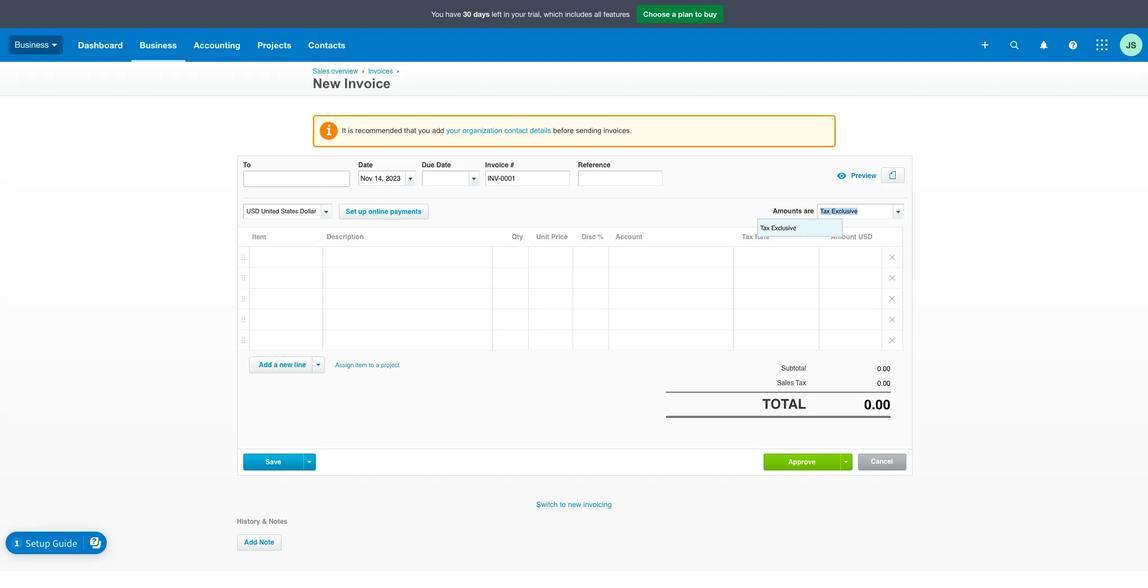 Task type: describe. For each thing, give the bounding box(es) containing it.
2 horizontal spatial svg image
[[1069, 41, 1077, 49]]

accounting
[[194, 40, 241, 50]]

details
[[530, 126, 551, 135]]

sales overview link
[[313, 67, 358, 75]]

account
[[616, 233, 643, 241]]

history
[[237, 518, 260, 526]]

choose
[[643, 10, 670, 19]]

price
[[551, 233, 568, 241]]

project
[[381, 362, 400, 369]]

switch
[[537, 501, 558, 509]]

add for add note
[[244, 539, 257, 547]]

assign item to a project link
[[330, 357, 405, 375]]

all
[[594, 10, 602, 19]]

set up online payments
[[346, 208, 422, 216]]

it
[[342, 126, 346, 135]]

js button
[[1120, 28, 1149, 62]]

unit price
[[536, 233, 568, 241]]

projects
[[257, 40, 292, 50]]

business inside dropdown button
[[140, 40, 177, 50]]

a for new
[[274, 362, 278, 369]]

buy
[[704, 10, 717, 19]]

new for to
[[568, 501, 582, 509]]

it is recommended that you add your organization contact details before sending invoices.
[[342, 126, 632, 135]]

approve link
[[764, 455, 840, 471]]

add a new line link
[[252, 358, 313, 373]]

item
[[252, 233, 266, 241]]

projects button
[[249, 28, 300, 62]]

add
[[432, 126, 444, 135]]

left
[[492, 10, 502, 19]]

tax for tax rate
[[742, 233, 753, 241]]

your for that
[[447, 126, 461, 135]]

description
[[327, 233, 364, 241]]

subtotal
[[782, 365, 806, 373]]

notes
[[269, 518, 288, 526]]

sending
[[576, 126, 602, 135]]

choose a plan to buy
[[643, 10, 717, 19]]

2 horizontal spatial svg image
[[1097, 39, 1108, 51]]

is
[[348, 126, 353, 135]]

are
[[804, 208, 814, 215]]

your organization contact details link
[[447, 126, 551, 135]]

assign item to a project
[[335, 362, 400, 369]]

3 delete line item image from the top
[[882, 310, 903, 330]]

due
[[422, 161, 435, 169]]

note
[[259, 539, 274, 547]]

business button
[[0, 28, 70, 62]]

0 horizontal spatial svg image
[[982, 42, 989, 48]]

1 horizontal spatial svg image
[[1040, 41, 1048, 49]]

add for add a new line
[[259, 362, 272, 369]]

payments
[[390, 208, 422, 216]]

save link
[[244, 455, 303, 471]]

your for days
[[512, 10, 526, 19]]

total
[[763, 397, 806, 412]]

invoicing
[[584, 501, 612, 509]]

overview
[[332, 67, 358, 75]]

sales for sales overview › invoices › new invoice
[[313, 67, 330, 75]]

js
[[1127, 40, 1137, 50]]

Reference text field
[[578, 171, 663, 186]]

disc %
[[582, 233, 604, 241]]

invoices
[[368, 67, 393, 75]]

more approve options... image
[[844, 462, 848, 464]]

organization
[[463, 126, 503, 135]]

4 delete line item image from the top
[[882, 331, 903, 351]]

add note link
[[237, 535, 282, 552]]

item
[[356, 362, 367, 369]]

contact
[[505, 126, 528, 135]]

2 vertical spatial to
[[560, 501, 566, 509]]

exclusive
[[772, 224, 796, 232]]

2 › from the left
[[397, 67, 399, 75]]

cancel
[[871, 458, 893, 466]]

preview link
[[833, 168, 877, 184]]

you
[[418, 126, 430, 135]]

line
[[294, 362, 306, 369]]

sales for sales tax
[[777, 380, 794, 388]]

assign
[[335, 362, 354, 369]]

days
[[473, 10, 490, 19]]

which
[[544, 10, 563, 19]]

#
[[511, 161, 514, 169]]

contacts button
[[300, 28, 354, 62]]

2 horizontal spatial tax
[[796, 380, 806, 388]]

add note
[[244, 539, 274, 547]]

set up online payments link
[[339, 204, 429, 220]]

0 vertical spatial to
[[695, 10, 702, 19]]



Task type: vqa. For each thing, say whether or not it's contained in the screenshot.
Set
yes



Task type: locate. For each thing, give the bounding box(es) containing it.
a
[[672, 10, 676, 19], [274, 362, 278, 369], [376, 362, 379, 369]]

your right add
[[447, 126, 461, 135]]

add
[[259, 362, 272, 369], [244, 539, 257, 547]]

0 horizontal spatial new
[[280, 362, 293, 369]]

1 horizontal spatial tax
[[761, 224, 770, 232]]

invoice down invoices
[[344, 76, 391, 91]]

1 horizontal spatial to
[[560, 501, 566, 509]]

2 delete line item image from the top
[[882, 289, 903, 309]]

switch to new invoicing link
[[537, 501, 612, 509]]

1 vertical spatial new
[[568, 501, 582, 509]]

dashboard link
[[70, 28, 131, 62]]

2 date from the left
[[437, 161, 451, 169]]

2 vertical spatial tax
[[796, 380, 806, 388]]

new left line
[[280, 362, 293, 369]]

unit
[[536, 233, 550, 241]]

online
[[369, 208, 388, 216]]

add left line
[[259, 362, 272, 369]]

a left project on the bottom of page
[[376, 362, 379, 369]]

reference
[[578, 161, 611, 169]]

new for a
[[280, 362, 293, 369]]

tax exclusive
[[761, 224, 796, 232]]

delete line item image
[[882, 268, 903, 289], [882, 289, 903, 309], [882, 310, 903, 330], [882, 331, 903, 351]]

new
[[313, 76, 341, 91]]

more add line options... image
[[317, 364, 320, 367]]

amounts
[[773, 208, 802, 215]]

0 vertical spatial tax
[[761, 224, 770, 232]]

dashboard
[[78, 40, 123, 50]]

sales overview › invoices › new invoice
[[313, 67, 401, 91]]

a left line
[[274, 362, 278, 369]]

tax left the rate
[[742, 233, 753, 241]]

1 horizontal spatial invoice
[[485, 161, 509, 169]]

business inside popup button
[[15, 40, 49, 49]]

invoices link
[[368, 67, 393, 75]]

features
[[604, 10, 630, 19]]

0 horizontal spatial add
[[244, 539, 257, 547]]

includes
[[565, 10, 592, 19]]

recommended
[[355, 126, 402, 135]]

1 date from the left
[[358, 161, 373, 169]]

plan
[[679, 10, 693, 19]]

invoice #
[[485, 161, 514, 169]]

rate
[[755, 233, 770, 241]]

navigation containing dashboard
[[70, 28, 974, 62]]

1 horizontal spatial a
[[376, 362, 379, 369]]

to left buy
[[695, 10, 702, 19]]

1 horizontal spatial your
[[512, 10, 526, 19]]

2 horizontal spatial a
[[672, 10, 676, 19]]

0 horizontal spatial invoice
[[344, 76, 391, 91]]

switch to new invoicing
[[537, 501, 612, 509]]

0 vertical spatial new
[[280, 362, 293, 369]]

tax down subtotal
[[796, 380, 806, 388]]

› right invoices
[[397, 67, 399, 75]]

1 vertical spatial to
[[369, 362, 374, 369]]

add a new line
[[259, 362, 306, 369]]

1 horizontal spatial svg image
[[1011, 41, 1019, 49]]

tax rate
[[742, 233, 770, 241]]

0 horizontal spatial svg image
[[52, 44, 57, 47]]

1 vertical spatial add
[[244, 539, 257, 547]]

0 horizontal spatial ›
[[362, 67, 364, 75]]

sales
[[313, 67, 330, 75], [777, 380, 794, 388]]

tax for tax exclusive
[[761, 224, 770, 232]]

that
[[404, 126, 416, 135]]

Invoice # text field
[[485, 171, 570, 186]]

banner
[[0, 0, 1149, 62]]

1 horizontal spatial ›
[[397, 67, 399, 75]]

&
[[262, 518, 267, 526]]

your
[[512, 10, 526, 19], [447, 126, 461, 135]]

sales up new in the top of the page
[[313, 67, 330, 75]]

approve
[[789, 459, 816, 467]]

your inside 'you have 30 days left in your trial, which includes all features'
[[512, 10, 526, 19]]

business
[[15, 40, 49, 49], [140, 40, 177, 50]]

in
[[504, 10, 510, 19]]

0 horizontal spatial to
[[369, 362, 374, 369]]

2 horizontal spatial to
[[695, 10, 702, 19]]

0 horizontal spatial date
[[358, 161, 373, 169]]

tax up the rate
[[761, 224, 770, 232]]

cancel button
[[859, 455, 906, 471]]

svg image inside business popup button
[[52, 44, 57, 47]]

Date text field
[[359, 172, 406, 186]]

set
[[346, 208, 357, 216]]

svg image
[[1040, 41, 1048, 49], [1069, 41, 1077, 49], [982, 42, 989, 48]]

you
[[431, 10, 444, 19]]

1 horizontal spatial add
[[259, 362, 272, 369]]

due date
[[422, 161, 451, 169]]

business button
[[131, 28, 185, 62]]

1 delete line item image from the top
[[882, 268, 903, 289]]

contacts
[[308, 40, 346, 50]]

1 horizontal spatial new
[[568, 501, 582, 509]]

to right the 'switch'
[[560, 501, 566, 509]]

sales inside sales overview › invoices › new invoice
[[313, 67, 330, 75]]

trial,
[[528, 10, 542, 19]]

invoices.
[[604, 126, 632, 135]]

add left note
[[244, 539, 257, 547]]

history & notes
[[237, 518, 288, 526]]

a left plan
[[672, 10, 676, 19]]

date up date text box
[[358, 161, 373, 169]]

to right item
[[369, 362, 374, 369]]

sales down subtotal
[[777, 380, 794, 388]]

1 vertical spatial invoice
[[485, 161, 509, 169]]

to
[[243, 161, 251, 169]]

1 › from the left
[[362, 67, 364, 75]]

invoice
[[344, 76, 391, 91], [485, 161, 509, 169]]

1 horizontal spatial sales
[[777, 380, 794, 388]]

30
[[463, 10, 471, 19]]

banner containing js
[[0, 0, 1149, 62]]

›
[[362, 67, 364, 75], [397, 67, 399, 75]]

usd
[[859, 233, 873, 241]]

1 vertical spatial sales
[[777, 380, 794, 388]]

1 horizontal spatial date
[[437, 161, 451, 169]]

0 horizontal spatial business
[[15, 40, 49, 49]]

0 horizontal spatial your
[[447, 126, 461, 135]]

invoice inside sales overview › invoices › new invoice
[[344, 76, 391, 91]]

Due Date text field
[[422, 172, 469, 186]]

save
[[266, 459, 281, 467]]

amount usd
[[831, 233, 873, 241]]

1 vertical spatial tax
[[742, 233, 753, 241]]

disc
[[582, 233, 596, 241]]

before
[[553, 126, 574, 135]]

› left invoices
[[362, 67, 364, 75]]

qty
[[512, 233, 523, 241]]

invoice left '#'
[[485, 161, 509, 169]]

0 horizontal spatial tax
[[742, 233, 753, 241]]

navigation
[[70, 28, 974, 62]]

0 vertical spatial sales
[[313, 67, 330, 75]]

more save options... image
[[308, 462, 311, 464]]

0 vertical spatial invoice
[[344, 76, 391, 91]]

0 horizontal spatial a
[[274, 362, 278, 369]]

1 horizontal spatial business
[[140, 40, 177, 50]]

a for plan
[[672, 10, 676, 19]]

delete line item image
[[882, 247, 903, 268]]

0 vertical spatial add
[[259, 362, 272, 369]]

your right in
[[512, 10, 526, 19]]

have
[[446, 10, 461, 19]]

0 vertical spatial your
[[512, 10, 526, 19]]

to inside assign item to a project link
[[369, 362, 374, 369]]

svg image
[[1097, 39, 1108, 51], [1011, 41, 1019, 49], [52, 44, 57, 47]]

None text field
[[806, 366, 891, 373], [806, 397, 891, 413], [806, 366, 891, 373], [806, 397, 891, 413]]

%
[[598, 233, 604, 241]]

up
[[358, 208, 367, 216]]

preview
[[851, 172, 877, 180]]

amounts are
[[773, 208, 814, 215]]

you have 30 days left in your trial, which includes all features
[[431, 10, 630, 19]]

new
[[280, 362, 293, 369], [568, 501, 582, 509]]

accounting button
[[185, 28, 249, 62]]

None text field
[[244, 205, 320, 219], [818, 205, 893, 219], [806, 380, 891, 388], [244, 205, 320, 219], [818, 205, 893, 219], [806, 380, 891, 388]]

1 vertical spatial your
[[447, 126, 461, 135]]

0 horizontal spatial sales
[[313, 67, 330, 75]]

new left invoicing
[[568, 501, 582, 509]]

date up due date text box
[[437, 161, 451, 169]]



